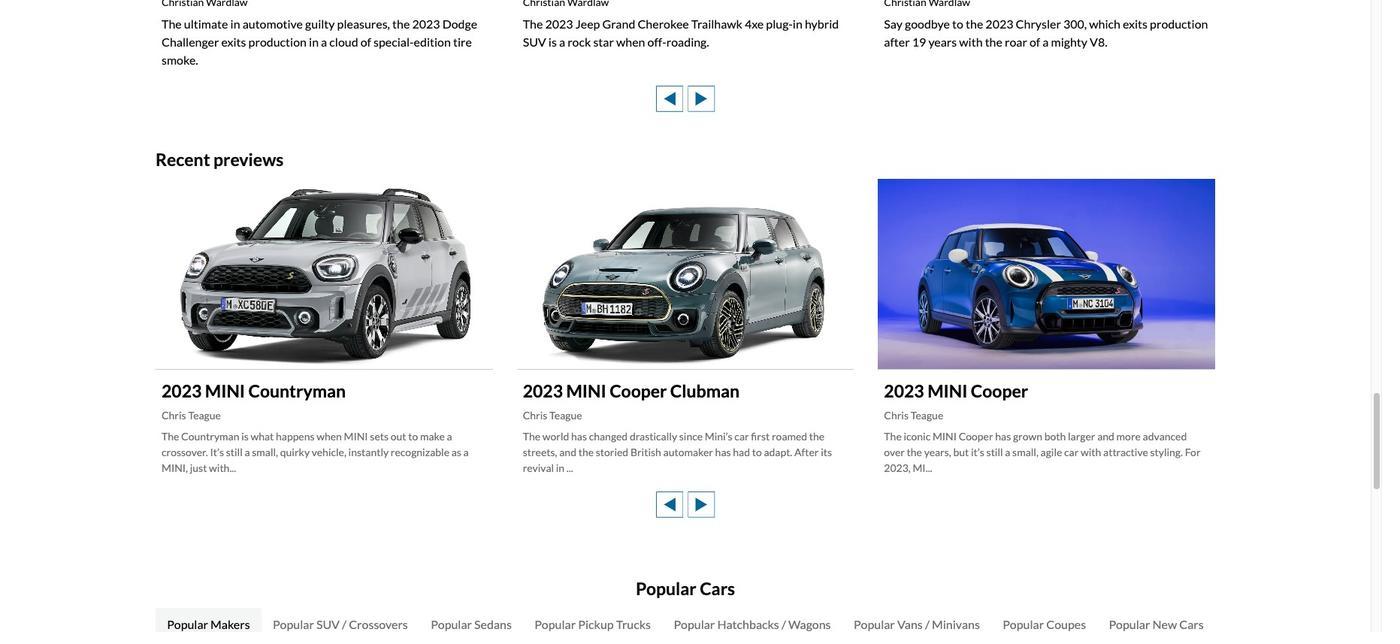 Task type: locate. For each thing, give the bounding box(es) containing it.
0 horizontal spatial to
[[409, 430, 418, 443]]

1 small, from the left
[[252, 446, 278, 458]]

1 vertical spatial suv
[[317, 617, 340, 632]]

chris inside 2023 mini cooper chris teague
[[885, 409, 909, 422]]

teague inside 2023 mini cooper chris teague
[[911, 409, 944, 422]]

1 horizontal spatial when
[[617, 35, 646, 49]]

popular left new
[[1110, 617, 1151, 632]]

0 horizontal spatial production
[[249, 35, 307, 49]]

has left grown
[[996, 430, 1012, 443]]

production inside the say goodbye to the 2023 chrysler 300, which exits production after 19 years with the roar of a mighty v8.
[[1151, 17, 1209, 31]]

has
[[572, 430, 587, 443], [996, 430, 1012, 443], [716, 446, 731, 458]]

the left storied
[[579, 446, 594, 458]]

automaker
[[664, 446, 714, 458]]

teague up 'it's'
[[188, 409, 221, 422]]

2 teague from the left
[[550, 409, 582, 422]]

popular for popular coupes
[[1003, 617, 1045, 632]]

a left rock
[[559, 35, 566, 49]]

the inside the countryman is what happens when mini sets out to make a crossover. it's still a small, quirky vehicle, instantly recognizable as a mini, just with...
[[162, 430, 179, 443]]

2 chris from the left
[[523, 409, 548, 422]]

2 horizontal spatial to
[[953, 17, 964, 31]]

2023 inside the say goodbye to the 2023 chrysler 300, which exits production after 19 years with the roar of a mighty v8.
[[986, 17, 1014, 31]]

1 horizontal spatial has
[[716, 446, 731, 458]]

british
[[631, 446, 662, 458]]

0 horizontal spatial cars
[[700, 578, 736, 599]]

small, down grown
[[1013, 446, 1039, 458]]

still right 'it's'
[[226, 446, 243, 458]]

/ left crossovers
[[342, 617, 347, 632]]

300,
[[1064, 17, 1088, 31]]

1 vertical spatial production
[[249, 35, 307, 49]]

chris inside the "2023 mini cooper clubman chris teague"
[[523, 409, 548, 422]]

2023
[[412, 17, 440, 31], [546, 17, 574, 31], [986, 17, 1014, 31], [162, 380, 202, 401], [523, 380, 563, 401], [885, 380, 925, 401]]

cars
[[700, 578, 736, 599], [1180, 617, 1205, 632]]

is left what
[[241, 430, 249, 443]]

which
[[1090, 17, 1121, 31]]

cooper up grown
[[971, 380, 1029, 401]]

car inside the iconic mini cooper has grown both larger and more advanced over the years, but it's still a small, agile car with attractive styling. for 2023, mi...
[[1065, 446, 1079, 458]]

guilty
[[305, 17, 335, 31]]

0 vertical spatial with
[[960, 35, 983, 49]]

the inside the ultimate in automotive guilty pleasures, the 2023 dodge challenger exits production in a cloud of special-edition tire smoke.
[[162, 17, 182, 31]]

cars right new
[[1180, 617, 1205, 632]]

2023 mini cooper image
[[879, 179, 1216, 369]]

with inside the iconic mini cooper has grown both larger and more advanced over the years, but it's still a small, agile car with attractive styling. for 2023, mi...
[[1081, 446, 1102, 458]]

chris up world in the bottom of the page
[[523, 409, 548, 422]]

suv
[[523, 35, 547, 49], [317, 617, 340, 632]]

small, down what
[[252, 446, 278, 458]]

mini up 'it's'
[[205, 380, 245, 401]]

0 vertical spatial is
[[549, 35, 557, 49]]

smoke.
[[162, 53, 198, 67]]

to right out
[[409, 430, 418, 443]]

0 horizontal spatial has
[[572, 430, 587, 443]]

car down 'larger'
[[1065, 446, 1079, 458]]

0 horizontal spatial car
[[735, 430, 750, 443]]

2 small, from the left
[[1013, 446, 1039, 458]]

with down 'larger'
[[1081, 446, 1102, 458]]

the inside the world has changed drastically since mini's car first roamed the streets, and the storied british automaker has had to adapt. after its revival in ...
[[523, 430, 541, 443]]

1 vertical spatial exits
[[221, 35, 246, 49]]

/ right vans
[[926, 617, 930, 632]]

chris up iconic
[[885, 409, 909, 422]]

0 vertical spatial when
[[617, 35, 646, 49]]

suv left crossovers
[[317, 617, 340, 632]]

0 vertical spatial countryman
[[249, 380, 346, 401]]

2023 up crossover.
[[162, 380, 202, 401]]

recognizable
[[391, 446, 450, 458]]

0 horizontal spatial when
[[317, 430, 342, 443]]

1 horizontal spatial teague
[[550, 409, 582, 422]]

to
[[953, 17, 964, 31], [409, 430, 418, 443], [753, 446, 762, 458]]

and left more
[[1098, 430, 1115, 443]]

exits down ultimate
[[221, 35, 246, 49]]

teague inside the "2023 mini cooper clubman chris teague"
[[550, 409, 582, 422]]

1 horizontal spatial /
[[782, 617, 787, 632]]

crossovers
[[349, 617, 408, 632]]

production right 'which'
[[1151, 17, 1209, 31]]

mini inside the "2023 mini cooper clubman chris teague"
[[567, 380, 607, 401]]

0 horizontal spatial and
[[560, 446, 577, 458]]

1 vertical spatial to
[[409, 430, 418, 443]]

...
[[567, 461, 574, 474]]

2 chris teague link from the left
[[523, 409, 582, 422]]

of down pleasures,
[[361, 35, 372, 49]]

teague up world in the bottom of the page
[[550, 409, 582, 422]]

in inside the world has changed drastically since mini's car first roamed the streets, and the storied british automaker has had to adapt. after its revival in ...
[[556, 461, 565, 474]]

is inside 'the 2023 jeep grand cherokee trailhawk 4xe plug-in hybrid suv is a rock star when off-roading.'
[[549, 35, 557, 49]]

1 teague from the left
[[188, 409, 221, 422]]

the inside the iconic mini cooper has grown both larger and more advanced over the years, but it's still a small, agile car with attractive styling. for 2023, mi...
[[885, 430, 902, 443]]

adapt.
[[764, 446, 793, 458]]

has right world in the bottom of the page
[[572, 430, 587, 443]]

mini inside 2023 mini countryman chris teague
[[205, 380, 245, 401]]

the up challenger
[[162, 17, 182, 31]]

the ultimate in automotive guilty pleasures, the 2023 dodge challenger exits production in a cloud of special-edition tire smoke.
[[162, 17, 478, 67]]

just
[[190, 461, 207, 474]]

when down grand
[[617, 35, 646, 49]]

production down automotive
[[249, 35, 307, 49]]

2 horizontal spatial /
[[926, 617, 930, 632]]

the up 'streets,'
[[523, 430, 541, 443]]

cooper inside the "2023 mini cooper clubman chris teague"
[[610, 380, 667, 401]]

3 chris from the left
[[885, 409, 909, 422]]

a inside the iconic mini cooper has grown both larger and more advanced over the years, but it's still a small, agile car with attractive styling. for 2023, mi...
[[1006, 446, 1011, 458]]

production inside the ultimate in automotive guilty pleasures, the 2023 dodge challenger exits production in a cloud of special-edition tire smoke.
[[249, 35, 307, 49]]

popular left makers
[[167, 617, 208, 632]]

1 horizontal spatial still
[[987, 446, 1004, 458]]

/ left "wagons"
[[782, 617, 787, 632]]

chris teague link for 2023 mini cooper
[[885, 409, 944, 422]]

1 vertical spatial car
[[1065, 446, 1079, 458]]

popular coupes
[[1003, 617, 1087, 632]]

0 horizontal spatial exits
[[221, 35, 246, 49]]

2023 inside 2023 mini cooper chris teague
[[885, 380, 925, 401]]

2023 up iconic
[[885, 380, 925, 401]]

3 teague from the left
[[911, 409, 944, 422]]

0 vertical spatial to
[[953, 17, 964, 31]]

popular for popular cars
[[636, 578, 697, 599]]

0 vertical spatial production
[[1151, 17, 1209, 31]]

popular vans / minivans
[[854, 617, 981, 632]]

in left ...
[[556, 461, 565, 474]]

2 horizontal spatial chris teague link
[[885, 409, 944, 422]]

to inside the world has changed drastically since mini's car first roamed the streets, and the storied british automaker has had to adapt. after its revival in ...
[[753, 446, 762, 458]]

to right had
[[753, 446, 762, 458]]

2 still from the left
[[987, 446, 1004, 458]]

0 vertical spatial car
[[735, 430, 750, 443]]

1 still from the left
[[226, 446, 243, 458]]

is
[[549, 35, 557, 49], [241, 430, 249, 443]]

2 horizontal spatial chris
[[885, 409, 909, 422]]

vans
[[898, 617, 923, 632]]

hatchbacks
[[718, 617, 780, 632]]

3 chris teague link from the left
[[885, 409, 944, 422]]

1 horizontal spatial is
[[549, 35, 557, 49]]

car up had
[[735, 430, 750, 443]]

the world has changed drastically since mini's car first roamed the streets, and the storied british automaker has had to adapt. after its revival in ...
[[523, 430, 833, 474]]

0 horizontal spatial is
[[241, 430, 249, 443]]

2 vertical spatial to
[[753, 446, 762, 458]]

of
[[361, 35, 372, 49], [1030, 35, 1041, 49]]

popular right makers
[[273, 617, 314, 632]]

still inside the countryman is what happens when mini sets out to make a crossover. it's still a small, quirky vehicle, instantly recognizable as a mini, just with...
[[226, 446, 243, 458]]

teague inside 2023 mini countryman chris teague
[[188, 409, 221, 422]]

attractive
[[1104, 446, 1149, 458]]

the inside the ultimate in automotive guilty pleasures, the 2023 dodge challenger exits production in a cloud of special-edition tire smoke.
[[393, 17, 410, 31]]

roamed
[[772, 430, 808, 443]]

a down guilty
[[321, 35, 327, 49]]

a right it's in the right bottom of the page
[[1006, 446, 1011, 458]]

but
[[954, 446, 970, 458]]

mini
[[205, 380, 245, 401], [567, 380, 607, 401], [928, 380, 968, 401], [344, 430, 368, 443], [933, 430, 957, 443]]

1 horizontal spatial cars
[[1180, 617, 1205, 632]]

popular for popular sedans
[[431, 617, 472, 632]]

chris up crossover.
[[162, 409, 186, 422]]

popular for popular new cars
[[1110, 617, 1151, 632]]

1 horizontal spatial exits
[[1124, 17, 1148, 31]]

suv left rock
[[523, 35, 547, 49]]

2023 mini cooper clubman chris teague
[[523, 380, 740, 422]]

/ for crossovers
[[342, 617, 347, 632]]

chris inside 2023 mini countryman chris teague
[[162, 409, 186, 422]]

popular left pickup
[[535, 617, 576, 632]]

countryman up happens
[[249, 380, 346, 401]]

in left hybrid
[[793, 17, 803, 31]]

1 of from the left
[[361, 35, 372, 49]]

1 vertical spatial cars
[[1180, 617, 1205, 632]]

chris
[[162, 409, 186, 422], [523, 409, 548, 422], [885, 409, 909, 422]]

the up crossover.
[[162, 430, 179, 443]]

0 horizontal spatial still
[[226, 446, 243, 458]]

popular left vans
[[854, 617, 896, 632]]

chris teague link
[[162, 409, 221, 422], [523, 409, 582, 422], [885, 409, 944, 422]]

1 vertical spatial and
[[560, 446, 577, 458]]

1 horizontal spatial production
[[1151, 17, 1209, 31]]

2023 up edition
[[412, 17, 440, 31]]

small, inside the countryman is what happens when mini sets out to make a crossover. it's still a small, quirky vehicle, instantly recognizable as a mini, just with...
[[252, 446, 278, 458]]

cooper up drastically at bottom
[[610, 380, 667, 401]]

1 horizontal spatial to
[[753, 446, 762, 458]]

challenger
[[162, 35, 219, 49]]

car
[[735, 430, 750, 443], [1065, 446, 1079, 458]]

years
[[929, 35, 958, 49]]

2023 mini cooper chris teague
[[885, 380, 1029, 422]]

cooper for chris
[[971, 380, 1029, 401]]

2 horizontal spatial teague
[[911, 409, 944, 422]]

it's
[[210, 446, 224, 458]]

countryman inside the countryman is what happens when mini sets out to make a crossover. it's still a small, quirky vehicle, instantly recognizable as a mini, just with...
[[181, 430, 239, 443]]

0 vertical spatial suv
[[523, 35, 547, 49]]

1 chris teague link from the left
[[162, 409, 221, 422]]

popular pickup trucks
[[535, 617, 651, 632]]

teague up iconic
[[911, 409, 944, 422]]

popular for popular suv / crossovers
[[273, 617, 314, 632]]

1 horizontal spatial with
[[1081, 446, 1102, 458]]

0 horizontal spatial suv
[[317, 617, 340, 632]]

1 horizontal spatial and
[[1098, 430, 1115, 443]]

a
[[321, 35, 327, 49], [559, 35, 566, 49], [1043, 35, 1049, 49], [447, 430, 452, 443], [245, 446, 250, 458], [464, 446, 469, 458], [1006, 446, 1011, 458]]

in inside 'the 2023 jeep grand cherokee trailhawk 4xe plug-in hybrid suv is a rock star when off-roading.'
[[793, 17, 803, 31]]

is left rock
[[549, 35, 557, 49]]

of inside the say goodbye to the 2023 chrysler 300, which exits production after 19 years with the roar of a mighty v8.
[[1030, 35, 1041, 49]]

0 horizontal spatial small,
[[252, 446, 278, 458]]

to up the years
[[953, 17, 964, 31]]

world
[[543, 430, 570, 443]]

mighty
[[1052, 35, 1088, 49]]

2023 up world in the bottom of the page
[[523, 380, 563, 401]]

cooper inside 2023 mini cooper chris teague
[[971, 380, 1029, 401]]

0 horizontal spatial teague
[[188, 409, 221, 422]]

mini up iconic
[[928, 380, 968, 401]]

/ for minivans
[[926, 617, 930, 632]]

the
[[162, 17, 182, 31], [523, 17, 543, 31], [162, 430, 179, 443], [523, 430, 541, 443], [885, 430, 902, 443]]

popular left sedans
[[431, 617, 472, 632]]

and
[[1098, 430, 1115, 443], [560, 446, 577, 458]]

the inside 'the 2023 jeep grand cherokee trailhawk 4xe plug-in hybrid suv is a rock star when off-roading.'
[[523, 17, 543, 31]]

is inside the countryman is what happens when mini sets out to make a crossover. it's still a small, quirky vehicle, instantly recognizable as a mini, just with...
[[241, 430, 249, 443]]

0 vertical spatial and
[[1098, 430, 1115, 443]]

2 / from the left
[[782, 617, 787, 632]]

popular makers
[[167, 617, 250, 632]]

recent previews
[[156, 149, 284, 170]]

1 horizontal spatial chris teague link
[[523, 409, 582, 422]]

of down chrysler at the right top of the page
[[1030, 35, 1041, 49]]

the down iconic
[[907, 446, 923, 458]]

2 horizontal spatial has
[[996, 430, 1012, 443]]

drastically
[[630, 430, 678, 443]]

2023 up roar
[[986, 17, 1014, 31]]

it's
[[972, 446, 985, 458]]

small,
[[252, 446, 278, 458], [1013, 446, 1039, 458]]

small, inside the iconic mini cooper has grown both larger and more advanced over the years, but it's still a small, agile car with attractive styling. for 2023, mi...
[[1013, 446, 1039, 458]]

the for 2023 mini countryman
[[162, 430, 179, 443]]

iconic
[[904, 430, 931, 443]]

1 horizontal spatial suv
[[523, 35, 547, 49]]

1 chris from the left
[[162, 409, 186, 422]]

popular down popular cars
[[674, 617, 715, 632]]

0 horizontal spatial /
[[342, 617, 347, 632]]

car inside the world has changed drastically since mini's car first roamed the streets, and the storied british automaker has had to adapt. after its revival in ...
[[735, 430, 750, 443]]

when up vehicle,
[[317, 430, 342, 443]]

mini inside 2023 mini cooper chris teague
[[928, 380, 968, 401]]

popular left coupes
[[1003, 617, 1045, 632]]

the up 'over'
[[885, 430, 902, 443]]

and up ...
[[560, 446, 577, 458]]

say goodbye to the 2023 chrysler 300, which exits production after 19 years with the roar of a mighty v8.
[[885, 17, 1209, 49]]

mini up instantly at the bottom left of page
[[344, 430, 368, 443]]

2 of from the left
[[1030, 35, 1041, 49]]

mini up years,
[[933, 430, 957, 443]]

/
[[342, 617, 347, 632], [782, 617, 787, 632], [926, 617, 930, 632]]

chris teague link up world in the bottom of the page
[[523, 409, 582, 422]]

popular for popular vans / minivans
[[854, 617, 896, 632]]

rock
[[568, 35, 591, 49]]

the up its
[[810, 430, 825, 443]]

the for 2023 mini cooper clubman
[[523, 430, 541, 443]]

1 horizontal spatial of
[[1030, 35, 1041, 49]]

out
[[391, 430, 407, 443]]

1 vertical spatial when
[[317, 430, 342, 443]]

vehicle,
[[312, 446, 347, 458]]

had
[[733, 446, 751, 458]]

1 vertical spatial countryman
[[181, 430, 239, 443]]

countryman
[[249, 380, 346, 401], [181, 430, 239, 443]]

popular sedans
[[431, 617, 512, 632]]

to inside the countryman is what happens when mini sets out to make a crossover. it's still a small, quirky vehicle, instantly recognizable as a mini, just with...
[[409, 430, 418, 443]]

and inside the iconic mini cooper has grown both larger and more advanced over the years, but it's still a small, agile car with attractive styling. for 2023, mi...
[[1098, 430, 1115, 443]]

still right it's in the right bottom of the page
[[987, 446, 1004, 458]]

with right the years
[[960, 35, 983, 49]]

0 horizontal spatial of
[[361, 35, 372, 49]]

2023 up rock
[[546, 17, 574, 31]]

mini for 2023 mini cooper clubman
[[567, 380, 607, 401]]

countryman inside 2023 mini countryman chris teague
[[249, 380, 346, 401]]

0 horizontal spatial chris teague link
[[162, 409, 221, 422]]

cars up hatchbacks
[[700, 578, 736, 599]]

to inside the say goodbye to the 2023 chrysler 300, which exits production after 19 years with the roar of a mighty v8.
[[953, 17, 964, 31]]

grown
[[1014, 430, 1043, 443]]

has down 'mini's'
[[716, 446, 731, 458]]

0 horizontal spatial countryman
[[181, 430, 239, 443]]

1 horizontal spatial chris
[[523, 409, 548, 422]]

production
[[1151, 17, 1209, 31], [249, 35, 307, 49]]

chris teague link up iconic
[[885, 409, 944, 422]]

0 horizontal spatial chris
[[162, 409, 186, 422]]

exits right 'which'
[[1124, 17, 1148, 31]]

0 horizontal spatial with
[[960, 35, 983, 49]]

1 vertical spatial with
[[1081, 446, 1102, 458]]

1 vertical spatial is
[[241, 430, 249, 443]]

what
[[251, 430, 274, 443]]

the left the jeep
[[523, 17, 543, 31]]

a down chrysler at the right top of the page
[[1043, 35, 1049, 49]]

cooper up it's in the right bottom of the page
[[959, 430, 994, 443]]

popular up trucks
[[636, 578, 697, 599]]

the right goodbye
[[966, 17, 984, 31]]

1 horizontal spatial car
[[1065, 446, 1079, 458]]

chris teague link up crossover.
[[162, 409, 221, 422]]

countryman up 'it's'
[[181, 430, 239, 443]]

1 / from the left
[[342, 617, 347, 632]]

mini up changed
[[567, 380, 607, 401]]

the up the special-
[[393, 17, 410, 31]]

1 horizontal spatial countryman
[[249, 380, 346, 401]]

cooper
[[610, 380, 667, 401], [971, 380, 1029, 401], [959, 430, 994, 443]]

0 vertical spatial exits
[[1124, 17, 1148, 31]]

a inside 'the 2023 jeep grand cherokee trailhawk 4xe plug-in hybrid suv is a rock star when off-roading.'
[[559, 35, 566, 49]]

recent
[[156, 149, 210, 170]]

3 / from the left
[[926, 617, 930, 632]]

trucks
[[616, 617, 651, 632]]

teague
[[188, 409, 221, 422], [550, 409, 582, 422], [911, 409, 944, 422]]

exits
[[1124, 17, 1148, 31], [221, 35, 246, 49]]

1 horizontal spatial small,
[[1013, 446, 1039, 458]]



Task type: vqa. For each thing, say whether or not it's contained in the screenshot.
with within the The iconic MINI Cooper has grown both larger and more advanced over the years, but it's still a small, agile car with attractive styling. For 2023, MI...
yes



Task type: describe. For each thing, give the bounding box(es) containing it.
plug-
[[767, 17, 793, 31]]

with inside the say goodbye to the 2023 chrysler 300, which exits production after 19 years with the roar of a mighty v8.
[[960, 35, 983, 49]]

both
[[1045, 430, 1067, 443]]

quirky
[[280, 446, 310, 458]]

teague for 2023 mini countryman
[[188, 409, 221, 422]]

for
[[1186, 446, 1201, 458]]

teague for 2023 mini cooper
[[911, 409, 944, 422]]

2023 inside the "2023 mini cooper clubman chris teague"
[[523, 380, 563, 401]]

previews
[[214, 149, 284, 170]]

dodge
[[443, 17, 478, 31]]

mini's
[[705, 430, 733, 443]]

after
[[885, 35, 910, 49]]

chris for 2023 mini countryman
[[162, 409, 186, 422]]

changed
[[589, 430, 628, 443]]

a inside the ultimate in automotive guilty pleasures, the 2023 dodge challenger exits production in a cloud of special-edition tire smoke.
[[321, 35, 327, 49]]

roar
[[1005, 35, 1028, 49]]

in right ultimate
[[231, 17, 240, 31]]

minivans
[[932, 617, 981, 632]]

happens
[[276, 430, 315, 443]]

2023 mini countryman image
[[156, 179, 493, 369]]

exits inside the say goodbye to the 2023 chrysler 300, which exits production after 19 years with the roar of a mighty v8.
[[1124, 17, 1148, 31]]

jeep
[[576, 17, 600, 31]]

mini,
[[162, 461, 188, 474]]

popular new cars
[[1110, 617, 1205, 632]]

ultimate
[[184, 17, 228, 31]]

advanced
[[1144, 430, 1188, 443]]

the iconic mini cooper has grown both larger and more advanced over the years, but it's still a small, agile car with attractive styling. for 2023, mi...
[[885, 430, 1201, 474]]

say
[[885, 17, 903, 31]]

has inside the iconic mini cooper has grown both larger and more advanced over the years, but it's still a small, agile car with attractive styling. for 2023, mi...
[[996, 430, 1012, 443]]

hybrid
[[805, 17, 839, 31]]

mini inside the iconic mini cooper has grown both larger and more advanced over the years, but it's still a small, agile car with attractive styling. for 2023, mi...
[[933, 430, 957, 443]]

pickup
[[578, 617, 614, 632]]

chris for 2023 mini cooper
[[885, 409, 909, 422]]

2023 inside 2023 mini countryman chris teague
[[162, 380, 202, 401]]

popular cars
[[636, 578, 736, 599]]

mini for 2023 mini countryman
[[205, 380, 245, 401]]

popular for popular pickup trucks
[[535, 617, 576, 632]]

2023 inside 'the 2023 jeep grand cherokee trailhawk 4xe plug-in hybrid suv is a rock star when off-roading.'
[[546, 17, 574, 31]]

special-
[[374, 35, 414, 49]]

popular for popular hatchbacks / wagons
[[674, 617, 715, 632]]

/ for wagons
[[782, 617, 787, 632]]

automotive
[[243, 17, 303, 31]]

storied
[[596, 446, 629, 458]]

mini inside the countryman is what happens when mini sets out to make a crossover. it's still a small, quirky vehicle, instantly recognizable as a mini, just with...
[[344, 430, 368, 443]]

2023,
[[885, 461, 911, 474]]

v8.
[[1091, 35, 1108, 49]]

trailhawk
[[692, 17, 743, 31]]

2023 mini cooper link
[[885, 380, 1029, 401]]

wagons
[[789, 617, 831, 632]]

larger
[[1069, 430, 1096, 443]]

2023 mini cooper clubman image
[[517, 179, 855, 369]]

clubman
[[671, 380, 740, 401]]

2023 mini cooper clubman link
[[523, 380, 740, 401]]

a right as
[[464, 446, 469, 458]]

years,
[[925, 446, 952, 458]]

agile
[[1041, 446, 1063, 458]]

0 vertical spatial cars
[[700, 578, 736, 599]]

since
[[680, 430, 703, 443]]

mini for 2023 mini cooper
[[928, 380, 968, 401]]

make
[[420, 430, 445, 443]]

edition
[[414, 35, 451, 49]]

cherokee
[[638, 17, 689, 31]]

cooper inside the iconic mini cooper has grown both larger and more advanced over the years, but it's still a small, agile car with attractive styling. for 2023, mi...
[[959, 430, 994, 443]]

its
[[821, 446, 833, 458]]

the for 2023 mini cooper
[[885, 430, 902, 443]]

after
[[795, 446, 819, 458]]

exits inside the ultimate in automotive guilty pleasures, the 2023 dodge challenger exits production in a cloud of special-edition tire smoke.
[[221, 35, 246, 49]]

pleasures,
[[337, 17, 390, 31]]

star
[[594, 35, 614, 49]]

popular for popular makers
[[167, 617, 208, 632]]

popular hatchbacks / wagons
[[674, 617, 831, 632]]

streets,
[[523, 446, 558, 458]]

new
[[1153, 617, 1178, 632]]

as
[[452, 446, 462, 458]]

makers
[[211, 617, 250, 632]]

the left roar
[[986, 35, 1003, 49]]

the inside the iconic mini cooper has grown both larger and more advanced over the years, but it's still a small, agile car with attractive styling. for 2023, mi...
[[907, 446, 923, 458]]

popular suv / crossovers
[[273, 617, 408, 632]]

when inside the countryman is what happens when mini sets out to make a crossover. it's still a small, quirky vehicle, instantly recognizable as a mini, just with...
[[317, 430, 342, 443]]

cloud
[[330, 35, 358, 49]]

chris teague link for 2023 mini countryman
[[162, 409, 221, 422]]

sedans
[[475, 617, 512, 632]]

a inside the say goodbye to the 2023 chrysler 300, which exits production after 19 years with the roar of a mighty v8.
[[1043, 35, 1049, 49]]

4xe
[[745, 17, 764, 31]]

cooper for clubman
[[610, 380, 667, 401]]

coupes
[[1047, 617, 1087, 632]]

chris teague link for 2023 mini cooper clubman
[[523, 409, 582, 422]]

and inside the world has changed drastically since mini's car first roamed the streets, and the storied british automaker has had to adapt. after its revival in ...
[[560, 446, 577, 458]]

first
[[752, 430, 770, 443]]

still inside the iconic mini cooper has grown both larger and more advanced over the years, but it's still a small, agile car with attractive styling. for 2023, mi...
[[987, 446, 1004, 458]]

tire
[[453, 35, 472, 49]]

2023 mini countryman chris teague
[[162, 380, 346, 422]]

a right make
[[447, 430, 452, 443]]

revival
[[523, 461, 554, 474]]

of inside the ultimate in automotive guilty pleasures, the 2023 dodge challenger exits production in a cloud of special-edition tire smoke.
[[361, 35, 372, 49]]

styling.
[[1151, 446, 1184, 458]]

mi...
[[913, 461, 933, 474]]

when inside 'the 2023 jeep grand cherokee trailhawk 4xe plug-in hybrid suv is a rock star when off-roading.'
[[617, 35, 646, 49]]

off-
[[648, 35, 667, 49]]

instantly
[[349, 446, 389, 458]]

goodbye
[[905, 17, 951, 31]]

grand
[[603, 17, 636, 31]]

the countryman is what happens when mini sets out to make a crossover. it's still a small, quirky vehicle, instantly recognizable as a mini, just with...
[[162, 430, 469, 474]]

over
[[885, 446, 905, 458]]

2023 mini countryman link
[[162, 380, 346, 401]]

2023 inside the ultimate in automotive guilty pleasures, the 2023 dodge challenger exits production in a cloud of special-edition tire smoke.
[[412, 17, 440, 31]]

more
[[1117, 430, 1141, 443]]

in down guilty
[[309, 35, 319, 49]]

with...
[[209, 461, 236, 474]]

a right 'it's'
[[245, 446, 250, 458]]

chrysler
[[1016, 17, 1062, 31]]

roading.
[[667, 35, 710, 49]]

suv inside 'the 2023 jeep grand cherokee trailhawk 4xe plug-in hybrid suv is a rock star when off-roading.'
[[523, 35, 547, 49]]



